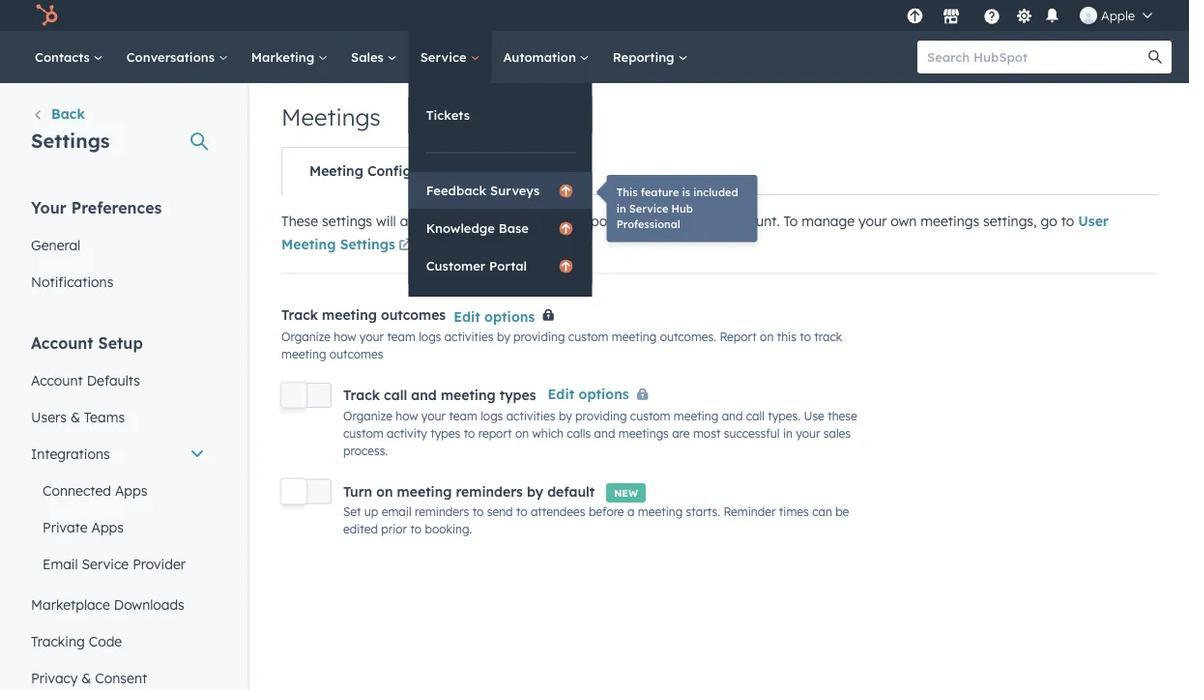 Task type: vqa. For each thing, say whether or not it's contained in the screenshot.
Save related to Save report button for Email performance reports
no



Task type: locate. For each thing, give the bounding box(es) containing it.
0 horizontal spatial logs
[[419, 330, 441, 344]]

settings down will
[[340, 236, 395, 253]]

0 horizontal spatial meetings
[[281, 103, 381, 132]]

search image
[[1149, 50, 1162, 64]]

edit options button up organize how your team logs activities by providing custom meeting and call types. use these custom activity types to report on which calls and meetings are most successful in your sales process. at the bottom of page
[[548, 383, 656, 407]]

providing for outcomes.
[[514, 330, 565, 344]]

0 horizontal spatial team
[[387, 330, 416, 344]]

0 horizontal spatial settings
[[31, 128, 110, 152]]

automation link
[[492, 31, 601, 83]]

1 vertical spatial options
[[579, 385, 629, 402]]

1 vertical spatial how
[[396, 409, 418, 423]]

activities
[[445, 330, 494, 344], [506, 409, 556, 423]]

call up successful
[[746, 409, 765, 423]]

logs up the report
[[481, 409, 503, 423]]

service up professional
[[629, 202, 669, 215]]

meetings down feature
[[616, 213, 674, 230]]

0 vertical spatial activities
[[445, 330, 494, 344]]

edited
[[343, 522, 378, 537]]

0 vertical spatial account
[[31, 333, 93, 352]]

tracking
[[31, 633, 85, 650]]

1 vertical spatial and
[[722, 409, 743, 423]]

custom inside organize how your team logs activities by providing custom meeting outcomes. report on this to track meeting outcomes
[[568, 330, 609, 344]]

how inside organize how your team logs activities by providing custom meeting outcomes. report on this to track meeting outcomes
[[334, 330, 356, 344]]

team inside organize how your team logs activities by providing custom meeting outcomes. report on this to track meeting outcomes
[[387, 330, 416, 344]]

2 vertical spatial custom
[[343, 426, 384, 441]]

activities up which
[[506, 409, 556, 423]]

account up users
[[31, 372, 83, 389]]

1 vertical spatial edit
[[548, 385, 575, 402]]

logs inside organize how your team logs activities by providing custom meeting outcomes. report on this to track meeting outcomes
[[419, 330, 441, 344]]

0 vertical spatial on
[[760, 330, 774, 344]]

1 vertical spatial meetings
[[616, 213, 674, 230]]

types up the report
[[500, 387, 536, 404]]

general
[[31, 236, 80, 253]]

logs inside organize how your team logs activities by providing custom meeting and call types. use these custom activity types to report on which calls and meetings are most successful in your sales process.
[[481, 409, 503, 423]]

account inside account defaults link
[[31, 372, 83, 389]]

activities down track meeting outcomes edit options
[[445, 330, 494, 344]]

2 horizontal spatial on
[[760, 330, 774, 344]]

by down "customer portal" link
[[497, 330, 510, 344]]

0 horizontal spatial on
[[376, 483, 393, 500]]

custom for outcomes.
[[568, 330, 609, 344]]

1 horizontal spatial on
[[515, 426, 529, 441]]

0 vertical spatial call
[[384, 387, 407, 404]]

these settings will apply to everyone using hubspot meetings in your account. to manage your own meetings settings, go to
[[281, 213, 1078, 230]]

2 vertical spatial service
[[82, 556, 129, 572]]

1 vertical spatial meeting
[[281, 236, 336, 253]]

1 vertical spatial edit options button
[[548, 383, 656, 407]]

upgrade link
[[903, 5, 927, 26]]

meetings down sales
[[281, 103, 381, 132]]

tracking code
[[31, 633, 122, 650]]

apps
[[115, 482, 147, 499], [91, 519, 124, 536]]

1 horizontal spatial activities
[[506, 409, 556, 423]]

& right privacy on the bottom left
[[82, 670, 91, 687]]

in inside the this feature is included in service hub professional
[[617, 202, 626, 215]]

0 vertical spatial edit options button
[[454, 305, 535, 328]]

1 horizontal spatial types
[[500, 387, 536, 404]]

meetings right 'own'
[[921, 213, 980, 230]]

0 horizontal spatial meetings
[[619, 426, 669, 441]]

options down the portal
[[485, 308, 535, 325]]

manage
[[802, 213, 855, 230]]

activities for outcomes
[[445, 330, 494, 344]]

organize how your team logs activities by providing custom meeting and call types. use these custom activity types to report on which calls and meetings are most successful in your sales process.
[[343, 409, 858, 458]]

outcomes
[[381, 307, 446, 324], [330, 347, 383, 362]]

organize inside organize how your team logs activities by providing custom meeting and call types. use these custom activity types to report on which calls and meetings are most successful in your sales process.
[[343, 409, 393, 423]]

on up email
[[376, 483, 393, 500]]

calls
[[567, 426, 591, 441]]

edit down customer portal
[[454, 308, 480, 325]]

0 horizontal spatial edit
[[454, 308, 480, 325]]

0 horizontal spatial custom
[[343, 426, 384, 441]]

1 horizontal spatial organize
[[343, 409, 393, 423]]

1 vertical spatial track
[[343, 387, 380, 404]]

call up activity
[[384, 387, 407, 404]]

1 horizontal spatial meetings
[[616, 213, 674, 230]]

1 vertical spatial logs
[[481, 409, 503, 423]]

team
[[387, 330, 416, 344], [449, 409, 478, 423]]

service up tickets
[[420, 49, 470, 65]]

meetings left are at the right of page
[[619, 426, 669, 441]]

providing up edit options
[[514, 330, 565, 344]]

account for account defaults
[[31, 372, 83, 389]]

users
[[31, 409, 67, 425]]

1 vertical spatial settings
[[340, 236, 395, 253]]

types right activity
[[431, 426, 461, 441]]

how for activity
[[396, 409, 418, 423]]

by
[[497, 330, 510, 344], [559, 409, 572, 423], [527, 483, 543, 500]]

types inside organize how your team logs activities by providing custom meeting and call types. use these custom activity types to report on which calls and meetings are most successful in your sales process.
[[431, 426, 461, 441]]

send
[[487, 505, 513, 519]]

2 horizontal spatial custom
[[630, 409, 671, 423]]

and up successful
[[722, 409, 743, 423]]

1 vertical spatial reminders
[[415, 505, 469, 519]]

1 horizontal spatial track
[[343, 387, 380, 404]]

providing inside organize how your team logs activities by providing custom meeting and call types. use these custom activity types to report on which calls and meetings are most successful in your sales process.
[[575, 409, 627, 423]]

1 horizontal spatial and
[[594, 426, 615, 441]]

activities inside organize how your team logs activities by providing custom meeting and call types. use these custom activity types to report on which calls and meetings are most successful in your sales process.
[[506, 409, 556, 423]]

0 horizontal spatial edit options button
[[454, 305, 535, 328]]

everyone
[[456, 213, 514, 230]]

logs down track meeting outcomes edit options
[[419, 330, 441, 344]]

meeting up settings
[[309, 162, 363, 179]]

0 vertical spatial custom
[[568, 330, 609, 344]]

logs for types
[[481, 409, 503, 423]]

to left the report
[[464, 426, 475, 441]]

0 vertical spatial outcomes
[[381, 307, 446, 324]]

meeting inside user meeting settings
[[281, 236, 336, 253]]

base
[[499, 220, 529, 236]]

and up activity
[[411, 387, 437, 404]]

customer portal
[[426, 258, 527, 274]]

on
[[760, 330, 774, 344], [515, 426, 529, 441], [376, 483, 393, 500]]

0 vertical spatial service
[[420, 49, 470, 65]]

reminders up booking. on the bottom
[[415, 505, 469, 519]]

1 horizontal spatial in
[[678, 213, 689, 230]]

apps up email service provider
[[91, 519, 124, 536]]

service menu
[[409, 83, 774, 297]]

1 vertical spatial apps
[[91, 519, 124, 536]]

notifications image
[[1044, 8, 1061, 26]]

apps down integrations "button"
[[115, 482, 147, 499]]

how
[[334, 330, 356, 344], [396, 409, 418, 423]]

attendees
[[531, 505, 586, 519]]

1 horizontal spatial how
[[396, 409, 418, 423]]

general link
[[19, 227, 217, 264]]

by for types
[[559, 409, 572, 423]]

to inside organize how your team logs activities by providing custom meeting and call types. use these custom activity types to report on which calls and meetings are most successful in your sales process.
[[464, 426, 475, 441]]

on inside organize how your team logs activities by providing custom meeting and call types. use these custom activity types to report on which calls and meetings are most successful in your sales process.
[[515, 426, 529, 441]]

by inside organize how your team logs activities by providing custom meeting outcomes. report on this to track meeting outcomes
[[497, 330, 510, 344]]

1 vertical spatial &
[[82, 670, 91, 687]]

to right this at the top
[[800, 330, 811, 344]]

0 vertical spatial team
[[387, 330, 416, 344]]

search button
[[1139, 41, 1172, 73]]

2 horizontal spatial and
[[722, 409, 743, 423]]

this feature is included in service hub professional tooltip
[[607, 175, 758, 242]]

by up calls
[[559, 409, 572, 423]]

0 horizontal spatial options
[[485, 308, 535, 325]]

0 vertical spatial options
[[485, 308, 535, 325]]

team for types
[[449, 409, 478, 423]]

by up attendees
[[527, 483, 543, 500]]

activity
[[387, 426, 427, 441]]

service inside 'link'
[[420, 49, 470, 65]]

1 account from the top
[[31, 333, 93, 352]]

0 horizontal spatial organize
[[281, 330, 331, 344]]

0 horizontal spatial in
[[617, 202, 626, 215]]

meeting inside set up email reminders to send to attendees before a meeting starts. reminder times can be edited prior to booking.
[[638, 505, 683, 519]]

connected apps
[[43, 482, 147, 499]]

organize how your team logs activities by providing custom meeting outcomes. report on this to track meeting outcomes
[[281, 330, 842, 362]]

1 vertical spatial outcomes
[[330, 347, 383, 362]]

organize inside organize how your team logs activities by providing custom meeting outcomes. report on this to track meeting outcomes
[[281, 330, 331, 344]]

provider
[[133, 556, 186, 572]]

1 horizontal spatial &
[[82, 670, 91, 687]]

apple lee image
[[1080, 7, 1098, 24]]

1 horizontal spatial team
[[449, 409, 478, 423]]

1 horizontal spatial service
[[420, 49, 470, 65]]

0 horizontal spatial activities
[[445, 330, 494, 344]]

teams
[[84, 409, 125, 425]]

options
[[485, 308, 535, 325], [579, 385, 629, 402]]

1 vertical spatial activities
[[506, 409, 556, 423]]

1 vertical spatial custom
[[630, 409, 671, 423]]

meeting down these
[[281, 236, 336, 253]]

providing down edit options
[[575, 409, 627, 423]]

1 vertical spatial account
[[31, 372, 83, 389]]

edit options button for track call and meeting types
[[548, 383, 656, 407]]

logs for outcomes
[[419, 330, 441, 344]]

edit options button
[[454, 305, 535, 328], [548, 383, 656, 407]]

service down private apps link
[[82, 556, 129, 572]]

0 vertical spatial and
[[411, 387, 437, 404]]

&
[[70, 409, 80, 425], [82, 670, 91, 687]]

2 horizontal spatial by
[[559, 409, 572, 423]]

account.
[[725, 213, 780, 230]]

0 vertical spatial settings
[[31, 128, 110, 152]]

account
[[31, 333, 93, 352], [31, 372, 83, 389]]

feedback
[[426, 182, 487, 198]]

track
[[281, 307, 318, 324], [343, 387, 380, 404]]

providing inside organize how your team logs activities by providing custom meeting outcomes. report on this to track meeting outcomes
[[514, 330, 565, 344]]

1 horizontal spatial providing
[[575, 409, 627, 423]]

reminders inside set up email reminders to send to attendees before a meeting starts. reminder times can be edited prior to booking.
[[415, 505, 469, 519]]

consent
[[95, 670, 147, 687]]

meetings inside organize how your team logs activities by providing custom meeting and call types. use these custom activity types to report on which calls and meetings are most successful in your sales process.
[[619, 426, 669, 441]]

0 vertical spatial providing
[[514, 330, 565, 344]]

and right calls
[[594, 426, 615, 441]]

0 vertical spatial organize
[[281, 330, 331, 344]]

apps for connected apps
[[115, 482, 147, 499]]

0 vertical spatial meetings
[[921, 213, 980, 230]]

how for meeting
[[334, 330, 356, 344]]

how inside organize how your team logs activities by providing custom meeting and call types. use these custom activity types to report on which calls and meetings are most successful in your sales process.
[[396, 409, 418, 423]]

1 horizontal spatial call
[[746, 409, 765, 423]]

outcomes down track meeting outcomes edit options
[[330, 347, 383, 362]]

2 account from the top
[[31, 372, 83, 389]]

1 vertical spatial providing
[[575, 409, 627, 423]]

track up process.
[[343, 387, 380, 404]]

0 horizontal spatial service
[[82, 556, 129, 572]]

1 horizontal spatial settings
[[340, 236, 395, 253]]

& right users
[[70, 409, 80, 425]]

email service provider link
[[19, 546, 217, 583]]

connected apps link
[[19, 472, 217, 509]]

1 vertical spatial team
[[449, 409, 478, 423]]

to inside organize how your team logs activities by providing custom meeting outcomes. report on this to track meeting outcomes
[[800, 330, 811, 344]]

0 vertical spatial how
[[334, 330, 356, 344]]

settings
[[31, 128, 110, 152], [340, 236, 395, 253]]

1 vertical spatial call
[[746, 409, 765, 423]]

feature
[[641, 186, 679, 199]]

to
[[439, 213, 452, 230], [1061, 213, 1075, 230], [800, 330, 811, 344], [464, 426, 475, 441], [473, 505, 484, 519], [516, 505, 528, 519], [410, 522, 422, 537]]

set up email reminders to send to attendees before a meeting starts. reminder times can be edited prior to booking.
[[343, 505, 849, 537]]

0 horizontal spatial how
[[334, 330, 356, 344]]

outcomes down customer
[[381, 307, 446, 324]]

how down track meeting outcomes edit options
[[334, 330, 356, 344]]

feedback surveys link
[[409, 172, 592, 209]]

& inside "link"
[[70, 409, 80, 425]]

professional
[[617, 218, 681, 231]]

activities for types
[[506, 409, 556, 423]]

link opens in a new window image
[[399, 235, 412, 258]]

meetings
[[281, 103, 381, 132], [616, 213, 674, 230]]

0 vertical spatial edit
[[454, 308, 480, 325]]

tracking code link
[[19, 623, 217, 660]]

service
[[420, 49, 470, 65], [629, 202, 669, 215], [82, 556, 129, 572]]

edit up which
[[548, 385, 575, 402]]

2 horizontal spatial in
[[783, 426, 793, 441]]

& for users
[[70, 409, 80, 425]]

1 horizontal spatial logs
[[481, 409, 503, 423]]

hub
[[672, 202, 693, 215]]

how up activity
[[396, 409, 418, 423]]

1 vertical spatial meetings
[[619, 426, 669, 441]]

custom for and
[[630, 409, 671, 423]]

2 horizontal spatial service
[[629, 202, 669, 215]]

team inside organize how your team logs activities by providing custom meeting and call types. use these custom activity types to report on which calls and meetings are most successful in your sales process.
[[449, 409, 478, 423]]

edit options button down "customer portal" link
[[454, 305, 535, 328]]

your
[[693, 213, 722, 230], [859, 213, 887, 230], [360, 330, 384, 344], [421, 409, 446, 423], [796, 426, 820, 441]]

1 horizontal spatial by
[[527, 483, 543, 500]]

1 vertical spatial on
[[515, 426, 529, 441]]

1 horizontal spatial edit options button
[[548, 383, 656, 407]]

settings inside user meeting settings
[[340, 236, 395, 253]]

most
[[693, 426, 721, 441]]

reminders up the 'send'
[[456, 483, 523, 500]]

0 vertical spatial meeting
[[309, 162, 363, 179]]

track down these
[[281, 307, 318, 324]]

settings down the back
[[31, 128, 110, 152]]

0 horizontal spatial types
[[431, 426, 461, 441]]

0 vertical spatial apps
[[115, 482, 147, 499]]

times
[[779, 505, 809, 519]]

team down track meeting outcomes edit options
[[387, 330, 416, 344]]

set
[[343, 505, 361, 519]]

be
[[836, 505, 849, 519]]

track inside track meeting outcomes edit options
[[281, 307, 318, 324]]

marketplace downloads
[[31, 596, 185, 613]]

0 vertical spatial &
[[70, 409, 80, 425]]

privacy
[[31, 670, 78, 687]]

a
[[628, 505, 635, 519]]

0 vertical spatial by
[[497, 330, 510, 344]]

2 vertical spatial by
[[527, 483, 543, 500]]

1 vertical spatial organize
[[343, 409, 393, 423]]

on left which
[[515, 426, 529, 441]]

organize for meeting
[[281, 330, 331, 344]]

by inside organize how your team logs activities by providing custom meeting and call types. use these custom activity types to report on which calls and meetings are most successful in your sales process.
[[559, 409, 572, 423]]

organize for activity
[[343, 409, 393, 423]]

activities inside organize how your team logs activities by providing custom meeting outcomes. report on this to track meeting outcomes
[[445, 330, 494, 344]]

in inside organize how your team logs activities by providing custom meeting and call types. use these custom activity types to report on which calls and meetings are most successful in your sales process.
[[783, 426, 793, 441]]

apps for private apps
[[91, 519, 124, 536]]

track for track call and meeting types
[[343, 387, 380, 404]]

types
[[500, 387, 536, 404], [431, 426, 461, 441]]

on left this at the top
[[760, 330, 774, 344]]

upgrade image
[[907, 8, 924, 26]]

1 vertical spatial by
[[559, 409, 572, 423]]

meeting inside track meeting outcomes edit options
[[322, 307, 377, 324]]

in
[[617, 202, 626, 215], [678, 213, 689, 230], [783, 426, 793, 441]]

edit
[[454, 308, 480, 325], [548, 385, 575, 402]]

team down track call and meeting types on the left bottom of page
[[449, 409, 478, 423]]

meetings
[[921, 213, 980, 230], [619, 426, 669, 441]]

outcomes inside organize how your team logs activities by providing custom meeting outcomes. report on this to track meeting outcomes
[[330, 347, 383, 362]]

account up account defaults on the left of page
[[31, 333, 93, 352]]

automation
[[503, 49, 580, 65]]

1 vertical spatial types
[[431, 426, 461, 441]]

to right the prior
[[410, 522, 422, 537]]

notifications
[[31, 273, 114, 290]]

0 vertical spatial logs
[[419, 330, 441, 344]]

using
[[518, 213, 552, 230]]

providing
[[514, 330, 565, 344], [575, 409, 627, 423]]

0 horizontal spatial &
[[70, 409, 80, 425]]

0 horizontal spatial providing
[[514, 330, 565, 344]]

options up organize how your team logs activities by providing custom meeting and call types. use these custom activity types to report on which calls and meetings are most successful in your sales process. at the bottom of page
[[579, 385, 629, 402]]

edit inside track meeting outcomes edit options
[[454, 308, 480, 325]]



Task type: describe. For each thing, give the bounding box(es) containing it.
outcomes inside track meeting outcomes edit options
[[381, 307, 446, 324]]

private apps link
[[19, 509, 217, 546]]

conversations link
[[115, 31, 240, 83]]

your
[[31, 198, 67, 217]]

will
[[376, 213, 396, 230]]

knowledge base
[[426, 220, 529, 236]]

1 horizontal spatial options
[[579, 385, 629, 402]]

users & teams link
[[19, 399, 217, 436]]

marketplace
[[31, 596, 110, 613]]

settings link
[[1012, 5, 1037, 26]]

report
[[478, 426, 512, 441]]

2 vertical spatial on
[[376, 483, 393, 500]]

sales link
[[339, 31, 409, 83]]

can
[[812, 505, 832, 519]]

marketplace downloads link
[[19, 586, 217, 623]]

settings,
[[983, 213, 1037, 230]]

reminders for to
[[415, 505, 469, 519]]

included
[[694, 186, 738, 199]]

your inside organize how your team logs activities by providing custom meeting outcomes. report on this to track meeting outcomes
[[360, 330, 384, 344]]

meeting inside organize how your team logs activities by providing custom meeting and call types. use these custom activity types to report on which calls and meetings are most successful in your sales process.
[[674, 409, 719, 423]]

link opens in a new window image
[[399, 239, 412, 253]]

service link
[[409, 31, 492, 83]]

integrations
[[31, 445, 110, 462]]

connected
[[43, 482, 111, 499]]

2 vertical spatial and
[[594, 426, 615, 441]]

0 horizontal spatial and
[[411, 387, 437, 404]]

back link
[[31, 104, 85, 127]]

portal
[[489, 258, 527, 274]]

your preferences element
[[19, 197, 217, 300]]

1 horizontal spatial meetings
[[921, 213, 980, 230]]

outcomes.
[[660, 330, 717, 344]]

settings image
[[1016, 8, 1033, 26]]

are
[[672, 426, 690, 441]]

marketing link
[[240, 31, 339, 83]]

notifications button
[[1040, 5, 1065, 26]]

email service provider
[[43, 556, 186, 572]]

privacy & consent
[[31, 670, 147, 687]]

user
[[1078, 213, 1109, 230]]

configurations
[[367, 162, 466, 179]]

private
[[43, 519, 88, 536]]

options inside track meeting outcomes edit options
[[485, 308, 535, 325]]

account setup element
[[19, 332, 217, 690]]

contacts link
[[23, 31, 115, 83]]

use
[[804, 409, 825, 423]]

account for account setup
[[31, 333, 93, 352]]

meeting configurations link
[[282, 148, 493, 194]]

settings
[[322, 213, 372, 230]]

hubspot image
[[35, 4, 58, 27]]

default
[[547, 483, 595, 500]]

by for outcomes
[[497, 330, 510, 344]]

tickets link
[[409, 97, 592, 133]]

to right the 'send'
[[516, 505, 528, 519]]

tickets
[[426, 107, 470, 123]]

hubspot link
[[23, 4, 73, 27]]

email
[[382, 505, 412, 519]]

prior
[[381, 522, 407, 537]]

marketplaces image
[[943, 9, 960, 26]]

own
[[891, 213, 917, 230]]

service inside the this feature is included in service hub professional
[[629, 202, 669, 215]]

these
[[828, 409, 858, 423]]

0 vertical spatial types
[[500, 387, 536, 404]]

call inside organize how your team logs activities by providing custom meeting and call types. use these custom activity types to report on which calls and meetings are most successful in your sales process.
[[746, 409, 765, 423]]

.
[[416, 236, 419, 253]]

& for privacy
[[82, 670, 91, 687]]

privacy & consent link
[[19, 660, 217, 690]]

process.
[[343, 443, 388, 458]]

track meeting outcomes edit options
[[281, 307, 535, 325]]

account setup
[[31, 333, 143, 352]]

feedback surveys
[[426, 182, 540, 198]]

turn
[[343, 483, 372, 500]]

service inside account setup element
[[82, 556, 129, 572]]

edit options button for track meeting outcomes
[[454, 305, 535, 328]]

sales
[[351, 49, 387, 65]]

user meeting settings link
[[281, 213, 1109, 258]]

this feature is included in service hub professional
[[617, 186, 738, 231]]

meeting configurations
[[309, 162, 466, 179]]

notifications link
[[19, 264, 217, 300]]

marketing
[[251, 49, 318, 65]]

apple menu
[[901, 0, 1166, 31]]

preferences
[[71, 198, 162, 217]]

this
[[617, 186, 638, 199]]

0 horizontal spatial call
[[384, 387, 407, 404]]

new
[[614, 487, 638, 499]]

go
[[1041, 213, 1058, 230]]

on inside organize how your team logs activities by providing custom meeting outcomes. report on this to track meeting outcomes
[[760, 330, 774, 344]]

Search HubSpot search field
[[918, 41, 1155, 73]]

private apps
[[43, 519, 124, 536]]

reporting
[[613, 49, 678, 65]]

to left the 'send'
[[473, 505, 484, 519]]

apple button
[[1069, 0, 1164, 31]]

user meeting settings
[[281, 213, 1109, 253]]

help image
[[983, 9, 1001, 26]]

apple
[[1101, 7, 1135, 23]]

track for track meeting outcomes edit options
[[281, 307, 318, 324]]

turn on meeting reminders by default
[[343, 483, 595, 500]]

to right go at the right top
[[1061, 213, 1075, 230]]

track call and meeting types
[[343, 387, 536, 404]]

1 horizontal spatial edit
[[548, 385, 575, 402]]

0 vertical spatial meetings
[[281, 103, 381, 132]]

these
[[281, 213, 318, 230]]

team for outcomes
[[387, 330, 416, 344]]

reminders for by
[[456, 483, 523, 500]]

edit options
[[548, 385, 629, 402]]

surveys
[[490, 182, 540, 198]]

marketplaces button
[[931, 0, 972, 31]]

defaults
[[87, 372, 140, 389]]

report
[[720, 330, 757, 344]]

contacts
[[35, 49, 94, 65]]

customer portal link
[[409, 248, 592, 284]]

providing for and
[[575, 409, 627, 423]]

starts.
[[686, 505, 720, 519]]

successful
[[724, 426, 780, 441]]

to right apply
[[439, 213, 452, 230]]

setup
[[98, 333, 143, 352]]

track
[[815, 330, 842, 344]]

reminder
[[724, 505, 776, 519]]

apply
[[400, 213, 436, 230]]

integrations button
[[19, 436, 217, 472]]

this
[[777, 330, 797, 344]]



